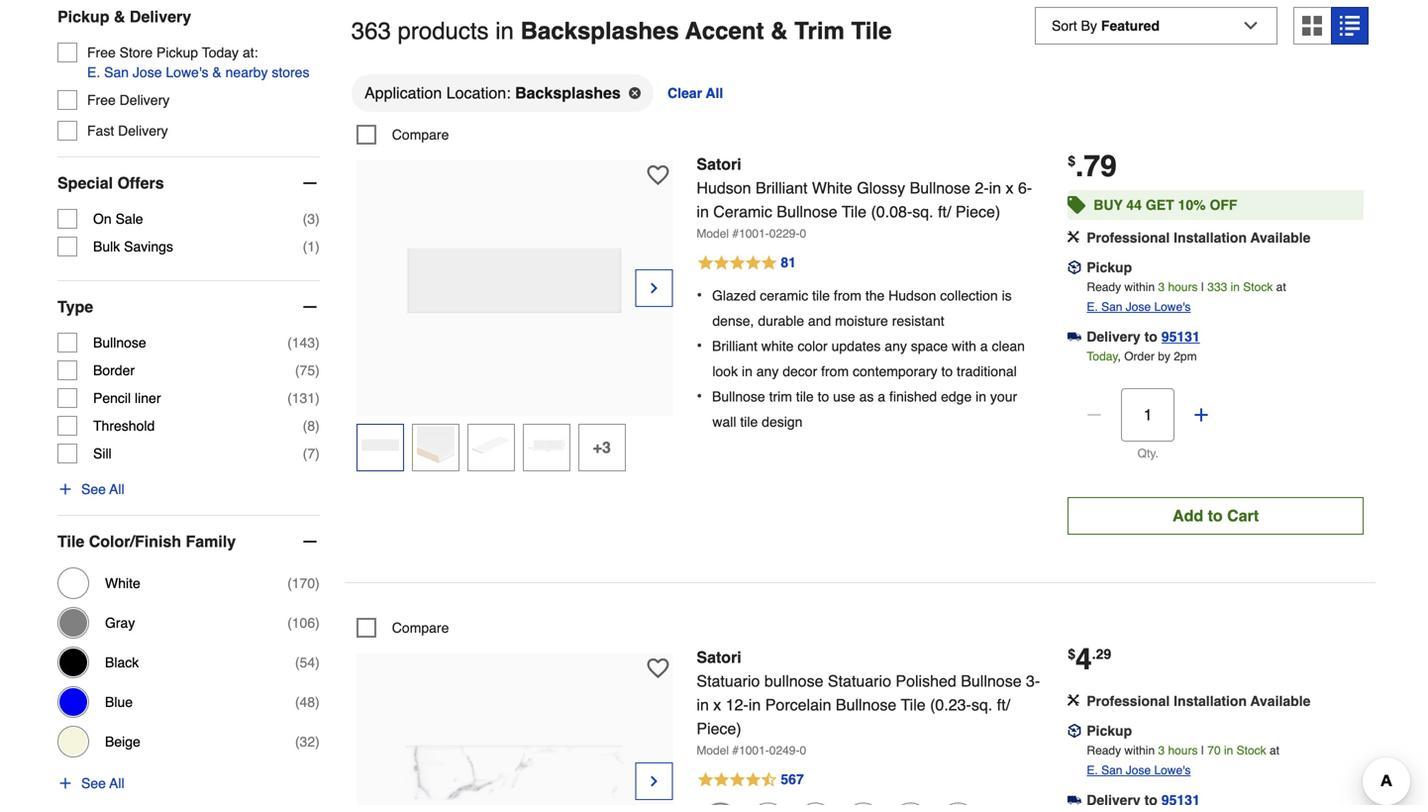 Task type: describe. For each thing, give the bounding box(es) containing it.
sale
[[115, 211, 143, 227]]

jose for ready within 3 hours | 333 in stock at e. san jose lowe's
[[1126, 300, 1151, 314]]

special offers
[[57, 174, 164, 192]]

bulk savings
[[93, 239, 173, 255]]

at:
[[243, 45, 258, 61]]

143
[[292, 335, 315, 351]]

( for 143
[[287, 335, 292, 351]]

tile inside satori hudson brilliant white glossy bullnose 2-in x 6- in ceramic bullnose tile (0.08-sq. ft/ piece) model # 1001-0229-0
[[842, 202, 867, 221]]

tag filled image
[[1068, 191, 1086, 219]]

in left 12-
[[697, 696, 709, 714]]

567
[[781, 772, 804, 788]]

available for assembly image
[[1251, 693, 1311, 709]]

special
[[57, 174, 113, 192]]

in right products on the top of page
[[496, 17, 514, 45]]

sq. for 4
[[972, 696, 993, 714]]

border
[[93, 363, 135, 379]]

add
[[1173, 507, 1204, 525]]

satori for 4
[[697, 648, 742, 667]]

lowe's for ready within 3 hours | 70 in stock at e. san jose lowe's
[[1155, 764, 1191, 778]]

pickup down buy
[[1087, 259, 1133, 275]]

( 170 )
[[287, 576, 320, 592]]

hudson inside satori hudson brilliant white glossy bullnose 2-in x 6- in ceramic bullnose tile (0.08-sq. ft/ piece) model # 1001-0229-0
[[697, 179, 751, 197]]

piece) for .79
[[956, 202, 1001, 221]]

0 vertical spatial from
[[834, 288, 862, 304]]

chevron right image for second gallery item 0 image from the bottom
[[646, 278, 662, 298]]

,
[[1119, 350, 1121, 363]]

special offers button
[[57, 158, 320, 209]]

106
[[292, 615, 315, 631]]

accent
[[685, 17, 764, 45]]

contemporary
[[853, 364, 938, 379]]

x for 4
[[714, 696, 722, 714]]

delivery down free delivery
[[118, 123, 168, 139]]

1 vertical spatial any
[[757, 364, 779, 379]]

4
[[1076, 642, 1092, 677]]

cart
[[1228, 507, 1259, 525]]

( 131 )
[[287, 390, 320, 406]]

0 horizontal spatial a
[[878, 389, 886, 405]]

clear all button
[[666, 73, 726, 113]]

0 for .79
[[800, 227, 807, 241]]

see all for tile color/finish family
[[81, 776, 124, 792]]

heart outline image
[[647, 658, 669, 680]]

1 vertical spatial plus image
[[57, 482, 73, 497]]

2 statuario from the left
[[828, 672, 892, 690]]

satori statuario bullnose statuario polished bullnose 3- in x 12-in porcelain bullnose tile (0.23-sq. ft/ piece) model # 1001-0249-0
[[697, 648, 1041, 758]]

free for free store pickup today at:
[[87, 45, 116, 61]]

hours for 333
[[1169, 280, 1198, 294]]

170
[[292, 576, 315, 592]]

bullnose left 3-
[[961, 672, 1022, 690]]

to up today , order by 2pm
[[1145, 329, 1158, 345]]

grid view image
[[1303, 16, 1323, 36]]

professional for assembly icon
[[1087, 230, 1170, 246]]

buy
[[1094, 197, 1123, 213]]

lowe's for ready within 3 hours | 333 in stock at e. san jose lowe's
[[1155, 300, 1191, 314]]

( 54 )
[[295, 655, 320, 671]]

stores
[[272, 64, 310, 80]]

chevron right image for second gallery item 0 image
[[646, 772, 662, 791]]

black
[[105, 655, 139, 671]]

see all button for type
[[57, 480, 124, 499]]

e. san jose lowe's button for ready within 3 hours | 70 in stock at e. san jose lowe's
[[1087, 761, 1191, 781]]

) for ( 54 )
[[315, 655, 320, 671]]

minus image for special offers
[[300, 173, 320, 193]]

0 vertical spatial a
[[981, 338, 988, 354]]

design
[[762, 414, 803, 430]]

on
[[93, 211, 112, 227]]

tile inside tile color/finish family button
[[57, 533, 84, 551]]

2 • from the top
[[697, 336, 702, 355]]

e. san jose lowe's & nearby stores
[[87, 64, 310, 80]]

) for ( 75 )
[[315, 363, 320, 379]]

minus image for type
[[300, 297, 320, 317]]

delivery up fast delivery
[[120, 92, 170, 108]]

( 7 )
[[303, 446, 320, 462]]

1001042788 element
[[356, 125, 449, 145]]

Stepper number input field with increment and decrement buttons number field
[[1122, 388, 1175, 442]]

use
[[833, 389, 856, 405]]

48
[[300, 695, 315, 710]]

satori for .79
[[697, 155, 742, 173]]

4.5 stars image
[[697, 769, 805, 792]]

with
[[952, 338, 977, 354]]

san for ready within 3 hours | 70 in stock at e. san jose lowe's
[[1102, 764, 1123, 778]]

free store pickup today at:
[[87, 45, 258, 61]]

3 for ready within 3 hours | 70 in stock at e. san jose lowe's
[[1159, 744, 1165, 758]]

off
[[1210, 197, 1238, 213]]

at for ready within 3 hours | 70 in stock at e. san jose lowe's
[[1270, 744, 1280, 758]]

32
[[300, 734, 315, 750]]

tile right the trim
[[852, 17, 892, 45]]

( 106 )
[[287, 615, 320, 631]]

( for 1
[[303, 239, 307, 255]]

pickup & delivery
[[57, 8, 191, 26]]

ft/ for 4
[[997, 696, 1011, 714]]

) for ( 1 )
[[315, 239, 320, 255]]

list view image
[[1340, 16, 1360, 36]]

on sale
[[93, 211, 143, 227]]

type
[[57, 298, 93, 316]]

see all for type
[[81, 482, 124, 497]]

assembly image
[[1068, 694, 1080, 706]]

family
[[186, 533, 236, 551]]

95131
[[1162, 329, 1200, 345]]

in left ceramic
[[697, 202, 709, 221]]

tile color/finish family
[[57, 533, 236, 551]]

all for tile color/finish family
[[109, 776, 124, 792]]

10%
[[1179, 197, 1206, 213]]

san inside button
[[104, 64, 129, 80]]

1 vertical spatial from
[[821, 364, 849, 379]]

polished
[[896, 672, 957, 690]]

brilliant inside • glazed ceramic tile from the hudson collection is dense, durable and moisture resistant • brilliant white color updates any space with a clean look in any decor from contemporary to traditional • bullnose trim tile to use as a finished edge in your wall tile design
[[712, 338, 758, 354]]

2 thumbnail image from the left
[[417, 427, 455, 464]]

at for ready within 3 hours | 333 in stock at e. san jose lowe's
[[1277, 280, 1287, 294]]

2 horizontal spatial &
[[771, 17, 788, 45]]

333
[[1208, 280, 1228, 294]]

) for ( 8 )
[[315, 418, 320, 434]]

plus image
[[57, 776, 73, 792]]

tile color/finish family button
[[57, 516, 320, 568]]

satori hudson brilliant white glossy bullnose 2-in x 6- in ceramic bullnose tile (0.08-sq. ft/ piece) model # 1001-0229-0
[[697, 155, 1033, 241]]

clear
[[668, 85, 702, 101]]

pencil
[[93, 390, 131, 406]]

( 1 )
[[303, 239, 320, 255]]

0249-
[[770, 744, 800, 758]]

0 vertical spatial 3
[[307, 211, 315, 227]]

1 statuario from the left
[[697, 672, 760, 690]]

professional for assembly image
[[1087, 693, 1170, 709]]

type button
[[57, 281, 320, 333]]

hours for 70
[[1169, 744, 1198, 758]]

wall
[[713, 414, 737, 430]]

minus image left stepper number input field with increment and decrement buttons number field
[[1085, 405, 1105, 425]]

2 vertical spatial tile
[[740, 414, 758, 430]]

) for ( 170 )
[[315, 576, 320, 592]]

qty.
[[1138, 447, 1159, 461]]

) for ( 32 )
[[315, 734, 320, 750]]

( for 170
[[287, 576, 292, 592]]

moisture
[[835, 313, 889, 329]]

glossy
[[857, 179, 906, 197]]

( for 131
[[287, 390, 292, 406]]

1 thumbnail image from the left
[[361, 427, 399, 464]]

clear all
[[668, 85, 724, 101]]

131
[[292, 390, 315, 406]]

pickup up free delivery
[[57, 8, 109, 26]]

pencil liner
[[93, 390, 161, 406]]

1 vertical spatial backsplashes
[[515, 84, 621, 102]]

pickup up 'e. san jose lowe's & nearby stores' button
[[157, 45, 198, 61]]

free for free delivery
[[87, 92, 116, 108]]

trim
[[795, 17, 845, 45]]

2pm
[[1174, 350, 1197, 363]]

store
[[120, 45, 153, 61]]

70
[[1208, 744, 1221, 758]]

jose for ready within 3 hours | 70 in stock at e. san jose lowe's
[[1126, 764, 1151, 778]]

to left use
[[818, 389, 829, 405]]

durable
[[758, 313, 804, 329]]

to up the edge
[[942, 364, 953, 379]]

actual price $4.29 element
[[1068, 642, 1112, 677]]

0 vertical spatial tile
[[813, 288, 830, 304]]

get
[[1146, 197, 1175, 213]]

1 vertical spatial tile
[[796, 389, 814, 405]]

resistant
[[892, 313, 945, 329]]

( for 75
[[295, 363, 300, 379]]

savings
[[124, 239, 173, 255]]

application
[[365, 84, 442, 102]]

1002345134 element
[[356, 618, 449, 638]]

pickup image for ready within 3 hours | 333 in stock at e. san jose lowe's
[[1068, 261, 1082, 275]]

see for tile color/finish family
[[81, 776, 106, 792]]

.79
[[1076, 149, 1117, 183]]

installation for assembly image
[[1174, 693, 1247, 709]]

363
[[352, 17, 391, 45]]

ready for ready within 3 hours | 70 in stock at e. san jose lowe's
[[1087, 744, 1122, 758]]

( 75 )
[[295, 363, 320, 379]]

model for 4
[[697, 744, 729, 758]]

44
[[1127, 197, 1142, 213]]

1 gallery item 0 image from the top
[[406, 170, 624, 388]]

stock for ready within 3 hours | 333 in stock at e. san jose lowe's
[[1244, 280, 1273, 294]]

hudson inside • glazed ceramic tile from the hudson collection is dense, durable and moisture resistant • brilliant white color updates any space with a clean look in any decor from contemporary to traditional • bullnose trim tile to use as a finished edge in your wall tile design
[[889, 288, 937, 304]]

heart outline image
[[647, 164, 669, 186]]



Task type: vqa. For each thing, say whether or not it's contained in the screenshot.
blinds & window shades link
no



Task type: locate. For each thing, give the bounding box(es) containing it.
chevron right image left 4.5 stars image
[[646, 772, 662, 791]]

1001-
[[739, 227, 770, 241], [739, 744, 770, 758]]

any up contemporary at the top right of the page
[[885, 338, 907, 354]]

# for .79
[[733, 227, 739, 241]]

2 see all from the top
[[81, 776, 124, 792]]

1 vertical spatial today
[[1087, 350, 1119, 363]]

3 up delivery to 95131
[[1159, 280, 1165, 294]]

a right with
[[981, 338, 988, 354]]

0 vertical spatial model
[[697, 227, 729, 241]]

|
[[1202, 280, 1205, 294], [1202, 744, 1205, 758]]

363 products in backsplashes accent & trim tile
[[352, 17, 892, 45]]

san inside ready within 3 hours | 70 in stock at e. san jose lowe's
[[1102, 764, 1123, 778]]

1001- down ceramic
[[739, 227, 770, 241]]

0 vertical spatial x
[[1006, 179, 1014, 197]]

3 for ready within 3 hours | 333 in stock at e. san jose lowe's
[[1159, 280, 1165, 294]]

| inside the ready within 3 hours | 333 in stock at e. san jose lowe's
[[1202, 280, 1205, 294]]

at right 333
[[1277, 280, 1287, 294]]

1 vertical spatial see
[[81, 776, 106, 792]]

) up ( 7 )
[[315, 418, 320, 434]]

1 vertical spatial 1001-
[[739, 744, 770, 758]]

compare
[[392, 127, 449, 143], [392, 620, 449, 636]]

e. san jose lowe's button for ready within 3 hours | 333 in stock at e. san jose lowe's
[[1087, 297, 1191, 317]]

1 vertical spatial stock
[[1237, 744, 1267, 758]]

see for type
[[81, 482, 106, 497]]

all for type
[[109, 482, 124, 497]]

pickup image
[[1068, 261, 1082, 275], [1068, 724, 1082, 738]]

brilliant inside satori hudson brilliant white glossy bullnose 2-in x 6- in ceramic bullnose tile (0.08-sq. ft/ piece) model # 1001-0229-0
[[756, 179, 808, 197]]

1 vertical spatial all
[[109, 482, 124, 497]]

2 professional from the top
[[1087, 693, 1170, 709]]

1 vertical spatial model
[[697, 744, 729, 758]]

ready down 'actual price $4.29' element
[[1087, 744, 1122, 758]]

in left porcelain
[[749, 696, 761, 714]]

stock inside the ready within 3 hours | 333 in stock at e. san jose lowe's
[[1244, 280, 1273, 294]]

1 0 from the top
[[800, 227, 807, 241]]

) for ( 48 )
[[315, 695, 320, 710]]

2 hours from the top
[[1169, 744, 1198, 758]]

0 vertical spatial free
[[87, 45, 116, 61]]

2 satori from the top
[[697, 648, 742, 667]]

1 hours from the top
[[1169, 280, 1198, 294]]

0 vertical spatial see all
[[81, 482, 124, 497]]

see all button
[[57, 480, 124, 499], [57, 774, 124, 794]]

all down sill
[[109, 482, 124, 497]]

to inside button
[[1208, 507, 1223, 525]]

assembly image
[[1068, 231, 1080, 243]]

minus image inside special offers button
[[300, 173, 320, 193]]

1 vertical spatial |
[[1202, 744, 1205, 758]]

1 see all button from the top
[[57, 480, 124, 499]]

free
[[87, 45, 116, 61], [87, 92, 116, 108]]

1 horizontal spatial a
[[981, 338, 988, 354]]

nearby
[[226, 64, 268, 80]]

1 • from the top
[[697, 286, 702, 304]]

1 vertical spatial e. san jose lowe's button
[[1087, 761, 1191, 781]]

2 # from the top
[[733, 744, 739, 758]]

1 horizontal spatial piece)
[[956, 202, 1001, 221]]

# for 4
[[733, 744, 739, 758]]

2 gallery item 0 image from the top
[[406, 664, 624, 805]]

2 see all button from the top
[[57, 774, 124, 794]]

in right 333
[[1231, 280, 1240, 294]]

ready inside ready within 3 hours | 70 in stock at e. san jose lowe's
[[1087, 744, 1122, 758]]

by
[[1158, 350, 1171, 363]]

bullnose
[[910, 179, 971, 197], [777, 202, 838, 221], [93, 335, 146, 351], [712, 389, 766, 405], [961, 672, 1022, 690], [836, 696, 897, 714]]

2-
[[975, 179, 989, 197]]

3 ) from the top
[[315, 335, 320, 351]]

in left your
[[976, 389, 987, 405]]

0 vertical spatial available
[[1251, 230, 1311, 246]]

model up 4.5 stars image
[[697, 744, 729, 758]]

) for ( 131 )
[[315, 390, 320, 406]]

&
[[114, 8, 125, 26], [771, 17, 788, 45], [212, 64, 222, 80]]

see all button for tile color/finish family
[[57, 774, 124, 794]]

sq. left assembly image
[[972, 696, 993, 714]]

2 chevron right image from the top
[[646, 772, 662, 791]]

lowe's inside button
[[166, 64, 209, 80]]

1001- up 4.5 stars image
[[739, 744, 770, 758]]

at
[[1277, 280, 1287, 294], [1270, 744, 1280, 758]]

2 vertical spatial lowe's
[[1155, 764, 1191, 778]]

| left 333
[[1202, 280, 1205, 294]]

1 vertical spatial ready
[[1087, 744, 1122, 758]]

model inside satori hudson brilliant white glossy bullnose 2-in x 6- in ceramic bullnose tile (0.08-sq. ft/ piece) model # 1001-0229-0
[[697, 227, 729, 241]]

6 ) from the top
[[315, 418, 320, 434]]

order
[[1125, 350, 1155, 363]]

e. san jose lowe's & nearby stores button
[[87, 63, 310, 82]]

at inside ready within 3 hours | 70 in stock at e. san jose lowe's
[[1270, 744, 1280, 758]]

( 8 )
[[303, 418, 320, 434]]

0 vertical spatial professional
[[1087, 230, 1170, 246]]

2 0 from the top
[[800, 744, 807, 758]]

8 ) from the top
[[315, 576, 320, 592]]

0 vertical spatial all
[[706, 85, 724, 101]]

0 vertical spatial 1001-
[[739, 227, 770, 241]]

2 free from the top
[[87, 92, 116, 108]]

free up fast
[[87, 92, 116, 108]]

0 horizontal spatial x
[[714, 696, 722, 714]]

today up e. san jose lowe's & nearby stores
[[202, 45, 239, 61]]

3 • from the top
[[697, 387, 702, 405]]

1 vertical spatial professional
[[1087, 693, 1170, 709]]

tile down polished
[[901, 696, 926, 714]]

( 143 )
[[287, 335, 320, 351]]

within for ready within 3 hours | 333 in stock at e. san jose lowe's
[[1125, 280, 1155, 294]]

3 thumbnail image from the left
[[472, 427, 510, 464]]

close circle filled image
[[629, 87, 641, 99]]

model inside satori statuario bullnose statuario polished bullnose 3- in x 12-in porcelain bullnose tile (0.23-sq. ft/ piece) model # 1001-0249-0
[[697, 744, 729, 758]]

1 vertical spatial white
[[105, 576, 140, 592]]

1 vertical spatial satori
[[697, 648, 742, 667]]

1 vertical spatial piece)
[[697, 720, 742, 738]]

2 vertical spatial 3
[[1159, 744, 1165, 758]]

• left the glazed
[[697, 286, 702, 304]]

2 ready from the top
[[1087, 744, 1122, 758]]

1 vertical spatial brilliant
[[712, 338, 758, 354]]

pickup image down assembly icon
[[1068, 261, 1082, 275]]

liner
[[135, 390, 161, 406]]

pickup down 'actual price $4.29' element
[[1087, 723, 1133, 739]]

( for 48
[[295, 695, 300, 710]]

jose inside the ready within 3 hours | 333 in stock at e. san jose lowe's
[[1126, 300, 1151, 314]]

all inside 'button'
[[706, 85, 724, 101]]

75
[[300, 363, 315, 379]]

| for 70
[[1202, 744, 1205, 758]]

ready inside the ready within 3 hours | 333 in stock at e. san jose lowe's
[[1087, 280, 1122, 294]]

to right add
[[1208, 507, 1223, 525]]

| for 333
[[1202, 280, 1205, 294]]

1 vertical spatial installation
[[1174, 693, 1247, 709]]

in
[[496, 17, 514, 45], [989, 179, 1002, 197], [697, 202, 709, 221], [1231, 280, 1240, 294], [742, 364, 753, 379], [976, 389, 987, 405], [697, 696, 709, 714], [749, 696, 761, 714], [1224, 744, 1234, 758]]

finished
[[890, 389, 937, 405]]

free delivery
[[87, 92, 170, 108]]

1001- for 4
[[739, 744, 770, 758]]

1 compare from the top
[[392, 127, 449, 143]]

81
[[781, 254, 797, 270]]

0 vertical spatial jose
[[133, 64, 162, 80]]

$ for .79
[[1068, 153, 1076, 169]]

( for 54
[[295, 655, 300, 671]]

) down "( 54 )"
[[315, 695, 320, 710]]

) for ( 7 )
[[315, 446, 320, 462]]

1 | from the top
[[1202, 280, 1205, 294]]

) down ( 48 )
[[315, 734, 320, 750]]

) up ( 75 )
[[315, 335, 320, 351]]

x for .79
[[1006, 179, 1014, 197]]

• left white
[[697, 336, 702, 355]]

hours left 70 at the right
[[1169, 744, 1198, 758]]

see all button down sill
[[57, 480, 124, 499]]

1 model from the top
[[697, 227, 729, 241]]

0 horizontal spatial sq.
[[913, 202, 934, 221]]

2 vertical spatial e.
[[1087, 764, 1098, 778]]

sq. inside satori statuario bullnose statuario polished bullnose 3- in x 12-in porcelain bullnose tile (0.23-sq. ft/ piece) model # 1001-0249-0
[[972, 696, 993, 714]]

1 horizontal spatial x
[[1006, 179, 1014, 197]]

0 vertical spatial hudson
[[697, 179, 751, 197]]

ft/ right the (0.08-
[[938, 202, 951, 221]]

1001- for .79
[[739, 227, 770, 241]]

( 3 )
[[303, 211, 320, 227]]

0 inside satori statuario bullnose statuario polished bullnose 3- in x 12-in porcelain bullnose tile (0.23-sq. ft/ piece) model # 1001-0249-0
[[800, 744, 807, 758]]

2 vertical spatial •
[[697, 387, 702, 405]]

0 horizontal spatial statuario
[[697, 672, 760, 690]]

fast delivery
[[87, 123, 168, 139]]

satori inside satori statuario bullnose statuario polished bullnose 3- in x 12-in porcelain bullnose tile (0.23-sq. ft/ piece) model # 1001-0249-0
[[697, 648, 742, 667]]

list box containing application location:
[[352, 73, 1369, 125]]

see all down sill
[[81, 482, 124, 497]]

1 horizontal spatial sq.
[[972, 696, 993, 714]]

pickup
[[57, 8, 109, 26], [157, 45, 198, 61], [1087, 259, 1133, 275], [1087, 723, 1133, 739]]

1 vertical spatial free
[[87, 92, 116, 108]]

tile
[[813, 288, 830, 304], [796, 389, 814, 405], [740, 414, 758, 430]]

gray
[[105, 615, 135, 631]]

0 vertical spatial gallery item 0 image
[[406, 170, 624, 388]]

0 vertical spatial san
[[104, 64, 129, 80]]

1 pickup image from the top
[[1068, 261, 1082, 275]]

1 vertical spatial ft/
[[997, 696, 1011, 714]]

1 vertical spatial san
[[1102, 300, 1123, 314]]

pickup image for ready within 3 hours | 70 in stock at e. san jose lowe's
[[1068, 724, 1082, 738]]

stock
[[1244, 280, 1273, 294], [1237, 744, 1267, 758]]

0 vertical spatial ready
[[1087, 280, 1122, 294]]

at inside the ready within 3 hours | 333 in stock at e. san jose lowe's
[[1277, 280, 1287, 294]]

white
[[812, 179, 853, 197], [105, 576, 140, 592]]

2 available from the top
[[1251, 693, 1311, 709]]

# down ceramic
[[733, 227, 739, 241]]

ft/ for .79
[[938, 202, 951, 221]]

the
[[866, 288, 885, 304]]

satori up 12-
[[697, 648, 742, 667]]

sq.
[[913, 202, 934, 221], [972, 696, 993, 714]]

x inside satori hudson brilliant white glossy bullnose 2-in x 6- in ceramic bullnose tile (0.08-sq. ft/ piece) model # 1001-0229-0
[[1006, 179, 1014, 197]]

1 vertical spatial sq.
[[972, 696, 993, 714]]

& left the trim
[[771, 17, 788, 45]]

threshold
[[93, 418, 155, 434]]

bulk
[[93, 239, 120, 255]]

1 vertical spatial jose
[[1126, 300, 1151, 314]]

backsplashes left close circle filled image
[[515, 84, 621, 102]]

1 ready from the top
[[1087, 280, 1122, 294]]

tile right trim
[[796, 389, 814, 405]]

) up the 8
[[315, 390, 320, 406]]

0 vertical spatial •
[[697, 286, 702, 304]]

sq. up 81 button on the top of the page
[[913, 202, 934, 221]]

color
[[798, 338, 828, 354]]

bullnose
[[765, 672, 824, 690]]

within inside the ready within 3 hours | 333 in stock at e. san jose lowe's
[[1125, 280, 1155, 294]]

delivery up free store pickup today at:
[[130, 8, 191, 26]]

stock for ready within 3 hours | 70 in stock at e. san jose lowe's
[[1237, 744, 1267, 758]]

professional installation available for assembly icon
[[1087, 230, 1311, 246]]

) up ( 106 )
[[315, 576, 320, 592]]

0 horizontal spatial &
[[114, 8, 125, 26]]

ft/ inside satori hudson brilliant white glossy bullnose 2-in x 6- in ceramic bullnose tile (0.08-sq. ft/ piece) model # 1001-0229-0
[[938, 202, 951, 221]]

0 vertical spatial installation
[[1174, 230, 1247, 246]]

tile up and
[[813, 288, 830, 304]]

within inside ready within 3 hours | 70 in stock at e. san jose lowe's
[[1125, 744, 1155, 758]]

blue
[[105, 695, 133, 710]]

ready within 3 hours | 333 in stock at e. san jose lowe's
[[1087, 280, 1287, 314]]

compare for 4
[[392, 620, 449, 636]]

piece) down 12-
[[697, 720, 742, 738]]

$ inside the $ 4 .29
[[1068, 646, 1076, 662]]

minus image for tile color/finish family
[[300, 532, 320, 552]]

sq. for .79
[[913, 202, 934, 221]]

1 horizontal spatial any
[[885, 338, 907, 354]]

0 horizontal spatial white
[[105, 576, 140, 592]]

a right the as
[[878, 389, 886, 405]]

today , order by 2pm
[[1087, 350, 1197, 363]]

jose inside button
[[133, 64, 162, 80]]

7 ) from the top
[[315, 446, 320, 462]]

statuario right bullnose
[[828, 672, 892, 690]]

0 for 4
[[800, 744, 807, 758]]

) down ( 143 )
[[315, 363, 320, 379]]

1 vertical spatial hours
[[1169, 744, 1198, 758]]

0 vertical spatial #
[[733, 227, 739, 241]]

95131 button
[[1162, 327, 1200, 347]]

3 inside ready within 3 hours | 70 in stock at e. san jose lowe's
[[1159, 744, 1165, 758]]

ready up delivery to 95131
[[1087, 280, 1122, 294]]

ready for ready within 3 hours | 333 in stock at e. san jose lowe's
[[1087, 280, 1122, 294]]

installation for assembly icon
[[1174, 230, 1247, 246]]

tile left color/finish
[[57, 533, 84, 551]]

x
[[1006, 179, 1014, 197], [714, 696, 722, 714]]

2 installation from the top
[[1174, 693, 1247, 709]]

minus image
[[300, 173, 320, 193], [300, 297, 320, 317], [1085, 405, 1105, 425], [300, 532, 320, 552]]

tile inside satori statuario bullnose statuario polished bullnose 3- in x 12-in porcelain bullnose tile (0.23-sq. ft/ piece) model # 1001-0249-0
[[901, 696, 926, 714]]

5 stars image
[[697, 252, 797, 275]]

installation
[[1174, 230, 1247, 246], [1174, 693, 1247, 709]]

today left order
[[1087, 350, 1119, 363]]

delivery up the ,
[[1087, 329, 1141, 345]]

0 horizontal spatial ft/
[[938, 202, 951, 221]]

1001- inside satori statuario bullnose statuario polished bullnose 3- in x 12-in porcelain bullnose tile (0.23-sq. ft/ piece) model # 1001-0249-0
[[739, 744, 770, 758]]

plus image
[[1192, 405, 1212, 425], [57, 482, 73, 497]]

x left 12-
[[714, 696, 722, 714]]

1 vertical spatial lowe's
[[1155, 300, 1191, 314]]

7
[[307, 446, 315, 462]]

12 ) from the top
[[315, 734, 320, 750]]

compare inside 1001042788 element
[[392, 127, 449, 143]]

1001- inside satori hudson brilliant white glossy bullnose 2-in x 6- in ceramic bullnose tile (0.08-sq. ft/ piece) model # 1001-0229-0
[[739, 227, 770, 241]]

add to cart
[[1173, 507, 1259, 525]]

compare for .79
[[392, 127, 449, 143]]

1 e. san jose lowe's button from the top
[[1087, 297, 1191, 317]]

from left 'the'
[[834, 288, 862, 304]]

$ inside $ .79
[[1068, 153, 1076, 169]]

$ .79
[[1068, 149, 1117, 183]]

10 ) from the top
[[315, 655, 320, 671]]

2 vertical spatial san
[[1102, 764, 1123, 778]]

brilliant up ceramic
[[756, 179, 808, 197]]

1 vertical spatial pickup image
[[1068, 724, 1082, 738]]

0 inside satori hudson brilliant white glossy bullnose 2-in x 6- in ceramic bullnose tile (0.08-sq. ft/ piece) model # 1001-0229-0
[[800, 227, 807, 241]]

0 vertical spatial white
[[812, 179, 853, 197]]

lowe's inside ready within 3 hours | 70 in stock at e. san jose lowe's
[[1155, 764, 1191, 778]]

thumbnail image
[[361, 427, 399, 464], [417, 427, 455, 464], [472, 427, 510, 464], [528, 427, 565, 464]]

1 horizontal spatial today
[[1087, 350, 1119, 363]]

san
[[104, 64, 129, 80], [1102, 300, 1123, 314], [1102, 764, 1123, 778]]

offers
[[117, 174, 164, 192]]

1 horizontal spatial hudson
[[889, 288, 937, 304]]

all down beige
[[109, 776, 124, 792]]

0229-
[[770, 227, 800, 241]]

e. for ready within 3 hours | 70 in stock at e. san jose lowe's
[[1087, 764, 1098, 778]]

0 horizontal spatial today
[[202, 45, 239, 61]]

porcelain
[[766, 696, 832, 714]]

plus image right stepper number input field with increment and decrement buttons number field
[[1192, 405, 1212, 425]]

1 installation from the top
[[1174, 230, 1247, 246]]

1 vertical spatial see all
[[81, 776, 124, 792]]

brilliant down dense,
[[712, 338, 758, 354]]

glazed
[[712, 288, 756, 304]]

trim
[[769, 389, 792, 405]]

0 vertical spatial today
[[202, 45, 239, 61]]

stock right 70 at the right
[[1237, 744, 1267, 758]]

1 ) from the top
[[315, 211, 320, 227]]

professional installation available for assembly image
[[1087, 693, 1311, 709]]

piece) down 2-
[[956, 202, 1001, 221]]

within
[[1125, 280, 1155, 294], [1125, 744, 1155, 758]]

see down sill
[[81, 482, 106, 497]]

chevron right image
[[646, 278, 662, 298], [646, 772, 662, 791]]

1 see all from the top
[[81, 482, 124, 497]]

$ 4 .29
[[1068, 642, 1112, 677]]

actual price $0.79 element
[[1068, 149, 1117, 183]]

2 ) from the top
[[315, 239, 320, 255]]

$ left .29
[[1068, 646, 1076, 662]]

( 48 )
[[295, 695, 320, 710]]

brilliant
[[756, 179, 808, 197], [712, 338, 758, 354]]

gallery item 0 image
[[406, 170, 624, 388], [406, 664, 624, 805]]

12-
[[726, 696, 749, 714]]

ft/ inside satori statuario bullnose statuario polished bullnose 3- in x 12-in porcelain bullnose tile (0.23-sq. ft/ piece) model # 1001-0249-0
[[997, 696, 1011, 714]]

hours inside the ready within 3 hours | 333 in stock at e. san jose lowe's
[[1169, 280, 1198, 294]]

ft/ right (0.23-
[[997, 696, 1011, 714]]

1 vertical spatial x
[[714, 696, 722, 714]]

2 see from the top
[[81, 776, 106, 792]]

within for ready within 3 hours | 70 in stock at e. san jose lowe's
[[1125, 744, 1155, 758]]

# inside satori hudson brilliant white glossy bullnose 2-in x 6- in ceramic bullnose tile (0.08-sq. ft/ piece) model # 1001-0229-0
[[733, 227, 739, 241]]

& left nearby
[[212, 64, 222, 80]]

1 vertical spatial 3
[[1159, 280, 1165, 294]]

satori up ceramic
[[697, 155, 742, 173]]

see all button down beige
[[57, 774, 124, 794]]

piece) inside satori hudson brilliant white glossy bullnose 2-in x 6- in ceramic bullnose tile (0.08-sq. ft/ piece) model # 1001-0229-0
[[956, 202, 1001, 221]]

bullnose up border
[[93, 335, 146, 351]]

minus image up ( 3 )
[[300, 173, 320, 193]]

1 vertical spatial compare
[[392, 620, 449, 636]]

2 | from the top
[[1202, 744, 1205, 758]]

1 vertical spatial hudson
[[889, 288, 937, 304]]

tile right wall
[[740, 414, 758, 430]]

in right 70 at the right
[[1224, 744, 1234, 758]]

san inside the ready within 3 hours | 333 in stock at e. san jose lowe's
[[1102, 300, 1123, 314]]

( 32 )
[[295, 734, 320, 750]]

1 vertical spatial •
[[697, 336, 702, 355]]

bullnose inside • glazed ceramic tile from the hudson collection is dense, durable and moisture resistant • brilliant white color updates any space with a clean look in any decor from contemporary to traditional • bullnose trim tile to use as a finished edge in your wall tile design
[[712, 389, 766, 405]]

1 vertical spatial a
[[878, 389, 886, 405]]

beige
[[105, 734, 140, 750]]

1 $ from the top
[[1068, 153, 1076, 169]]

hours inside ready within 3 hours | 70 in stock at e. san jose lowe's
[[1169, 744, 1198, 758]]

& inside button
[[212, 64, 222, 80]]

1 1001- from the top
[[739, 227, 770, 241]]

0 vertical spatial backsplashes
[[521, 17, 679, 45]]

model
[[697, 227, 729, 241], [697, 744, 729, 758]]

3 inside the ready within 3 hours | 333 in stock at e. san jose lowe's
[[1159, 280, 1165, 294]]

1 horizontal spatial statuario
[[828, 672, 892, 690]]

& up store
[[114, 8, 125, 26]]

hudson up ceramic
[[697, 179, 751, 197]]

2 within from the top
[[1125, 744, 1155, 758]]

see right plus icon
[[81, 776, 106, 792]]

1
[[307, 239, 315, 255]]

1 satori from the top
[[697, 155, 742, 173]]

567 button
[[697, 769, 1044, 792]]

1 free from the top
[[87, 45, 116, 61]]

• left trim
[[697, 387, 702, 405]]

piece) for 4
[[697, 720, 742, 738]]

0 vertical spatial e.
[[87, 64, 100, 80]]

in inside ready within 3 hours | 70 in stock at e. san jose lowe's
[[1224, 744, 1234, 758]]

hudson up resistant
[[889, 288, 937, 304]]

0 vertical spatial stock
[[1244, 280, 1273, 294]]

ready
[[1087, 280, 1122, 294], [1087, 744, 1122, 758]]

lowe's inside the ready within 3 hours | 333 in stock at e. san jose lowe's
[[1155, 300, 1191, 314]]

x left 6- at right top
[[1006, 179, 1014, 197]]

1 professional installation available from the top
[[1087, 230, 1311, 246]]

ceramic
[[714, 202, 773, 221]]

$
[[1068, 153, 1076, 169], [1068, 646, 1076, 662]]

clean
[[992, 338, 1025, 354]]

4 ) from the top
[[315, 363, 320, 379]]

2 vertical spatial all
[[109, 776, 124, 792]]

6-
[[1018, 179, 1033, 197]]

( for 3
[[303, 211, 307, 227]]

2 pickup image from the top
[[1068, 724, 1082, 738]]

( for 32
[[295, 734, 300, 750]]

$ for 4
[[1068, 646, 1076, 662]]

traditional
[[957, 364, 1017, 379]]

1 see from the top
[[81, 482, 106, 497]]

truck filled image
[[1068, 794, 1082, 805]]

# inside satori statuario bullnose statuario polished bullnose 3- in x 12-in porcelain bullnose tile (0.23-sq. ft/ piece) model # 1001-0249-0
[[733, 744, 739, 758]]

0 vertical spatial any
[[885, 338, 907, 354]]

) for ( 3 )
[[315, 211, 320, 227]]

sq. inside satori hudson brilliant white glossy bullnose 2-in x 6- in ceramic bullnose tile (0.08-sq. ft/ piece) model # 1001-0229-0
[[913, 202, 934, 221]]

0 vertical spatial piece)
[[956, 202, 1001, 221]]

0 vertical spatial hours
[[1169, 280, 1198, 294]]

) down ( 3 )
[[315, 239, 320, 255]]

in left 6- at right top
[[989, 179, 1002, 197]]

) for ( 106 )
[[315, 615, 320, 631]]

minus image inside type button
[[300, 297, 320, 317]]

1 vertical spatial see all button
[[57, 774, 124, 794]]

1 within from the top
[[1125, 280, 1155, 294]]

1 # from the top
[[733, 227, 739, 241]]

tile down glossy
[[842, 202, 867, 221]]

white left glossy
[[812, 179, 853, 197]]

updates
[[832, 338, 881, 354]]

compare inside 1002345134 element
[[392, 620, 449, 636]]

9 ) from the top
[[315, 615, 320, 631]]

8
[[307, 418, 315, 434]]

satori inside satori hudson brilliant white glossy bullnose 2-in x 6- in ceramic bullnose tile (0.08-sq. ft/ piece) model # 1001-0229-0
[[697, 155, 742, 173]]

1 available from the top
[[1251, 230, 1311, 246]]

4 thumbnail image from the left
[[528, 427, 565, 464]]

1 vertical spatial professional installation available
[[1087, 693, 1311, 709]]

0 vertical spatial at
[[1277, 280, 1287, 294]]

bullnose down polished
[[836, 696, 897, 714]]

e. inside ready within 3 hours | 70 in stock at e. san jose lowe's
[[1087, 764, 1098, 778]]

0 vertical spatial ft/
[[938, 202, 951, 221]]

1 vertical spatial chevron right image
[[646, 772, 662, 791]]

statuario
[[697, 672, 760, 690], [828, 672, 892, 690]]

2 model from the top
[[697, 744, 729, 758]]

1 vertical spatial available
[[1251, 693, 1311, 709]]

0 vertical spatial e. san jose lowe's button
[[1087, 297, 1191, 317]]

2 professional installation available from the top
[[1087, 693, 1311, 709]]

truck filled image
[[1068, 330, 1082, 344]]

bullnose up 0229-
[[777, 202, 838, 221]]

1 horizontal spatial plus image
[[1192, 405, 1212, 425]]

jose inside ready within 3 hours | 70 in stock at e. san jose lowe's
[[1126, 764, 1151, 778]]

e. inside the ready within 3 hours | 333 in stock at e. san jose lowe's
[[1087, 300, 1098, 314]]

in right look
[[742, 364, 753, 379]]

space
[[911, 338, 948, 354]]

| inside ready within 3 hours | 70 in stock at e. san jose lowe's
[[1202, 744, 1205, 758]]

in inside the ready within 3 hours | 333 in stock at e. san jose lowe's
[[1231, 280, 1240, 294]]

model for .79
[[697, 227, 729, 241]]

2 $ from the top
[[1068, 646, 1076, 662]]

stock right 333
[[1244, 280, 1273, 294]]

2 compare from the top
[[392, 620, 449, 636]]

3
[[307, 211, 315, 227], [1159, 280, 1165, 294], [1159, 744, 1165, 758]]

stock inside ready within 3 hours | 70 in stock at e. san jose lowe's
[[1237, 744, 1267, 758]]

x inside satori statuario bullnose statuario polished bullnose 3- in x 12-in porcelain bullnose tile (0.23-sq. ft/ piece) model # 1001-0249-0
[[714, 696, 722, 714]]

0 vertical spatial compare
[[392, 127, 449, 143]]

( for 8
[[303, 418, 307, 434]]

81 button
[[697, 252, 1044, 275]]

pickup image down assembly image
[[1068, 724, 1082, 738]]

bullnose left 2-
[[910, 179, 971, 197]]

1 vertical spatial at
[[1270, 744, 1280, 758]]

see all right plus icon
[[81, 776, 124, 792]]

backsplashes
[[521, 17, 679, 45], [515, 84, 621, 102]]

list box
[[352, 73, 1369, 125]]

sill
[[93, 446, 112, 462]]

0 vertical spatial lowe's
[[166, 64, 209, 80]]

to
[[1145, 329, 1158, 345], [942, 364, 953, 379], [818, 389, 829, 405], [1208, 507, 1223, 525]]

minus image up 143
[[300, 297, 320, 317]]

( for 106
[[287, 615, 292, 631]]

5 ) from the top
[[315, 390, 320, 406]]

piece) inside satori statuario bullnose statuario polished bullnose 3- in x 12-in porcelain bullnose tile (0.23-sq. ft/ piece) model # 1001-0249-0
[[697, 720, 742, 738]]

color/finish
[[89, 533, 181, 551]]

0 vertical spatial plus image
[[1192, 405, 1212, 425]]

e. inside button
[[87, 64, 100, 80]]

1 professional from the top
[[1087, 230, 1170, 246]]

2 1001- from the top
[[739, 744, 770, 758]]

1 vertical spatial e.
[[1087, 300, 1098, 314]]

3 up ( 1 )
[[307, 211, 315, 227]]

any
[[885, 338, 907, 354], [757, 364, 779, 379]]

(0.23-
[[930, 696, 972, 714]]

1 chevron right image from the top
[[646, 278, 662, 298]]

san for ready within 3 hours | 333 in stock at e. san jose lowe's
[[1102, 300, 1123, 314]]

0 vertical spatial see all button
[[57, 480, 124, 499]]

minus image inside tile color/finish family button
[[300, 532, 320, 552]]

from up use
[[821, 364, 849, 379]]

white inside satori hudson brilliant white glossy bullnose 2-in x 6- in ceramic bullnose tile (0.08-sq. ft/ piece) model # 1001-0229-0
[[812, 179, 853, 197]]

professional installation available down 10%
[[1087, 230, 1311, 246]]

installation up 70 at the right
[[1174, 693, 1247, 709]]

0 vertical spatial |
[[1202, 280, 1205, 294]]

application location: backsplashes
[[365, 84, 621, 102]]

) for ( 143 )
[[315, 335, 320, 351]]

) up ( 1 )
[[315, 211, 320, 227]]

0 vertical spatial 0
[[800, 227, 807, 241]]

2 e. san jose lowe's button from the top
[[1087, 761, 1191, 781]]

1 vertical spatial $
[[1068, 646, 1076, 662]]

e. for ready within 3 hours | 333 in stock at e. san jose lowe's
[[1087, 300, 1098, 314]]

available for assembly icon
[[1251, 230, 1311, 246]]

( for 7
[[303, 446, 307, 462]]

11 ) from the top
[[315, 695, 320, 710]]

see
[[81, 482, 106, 497], [81, 776, 106, 792]]



